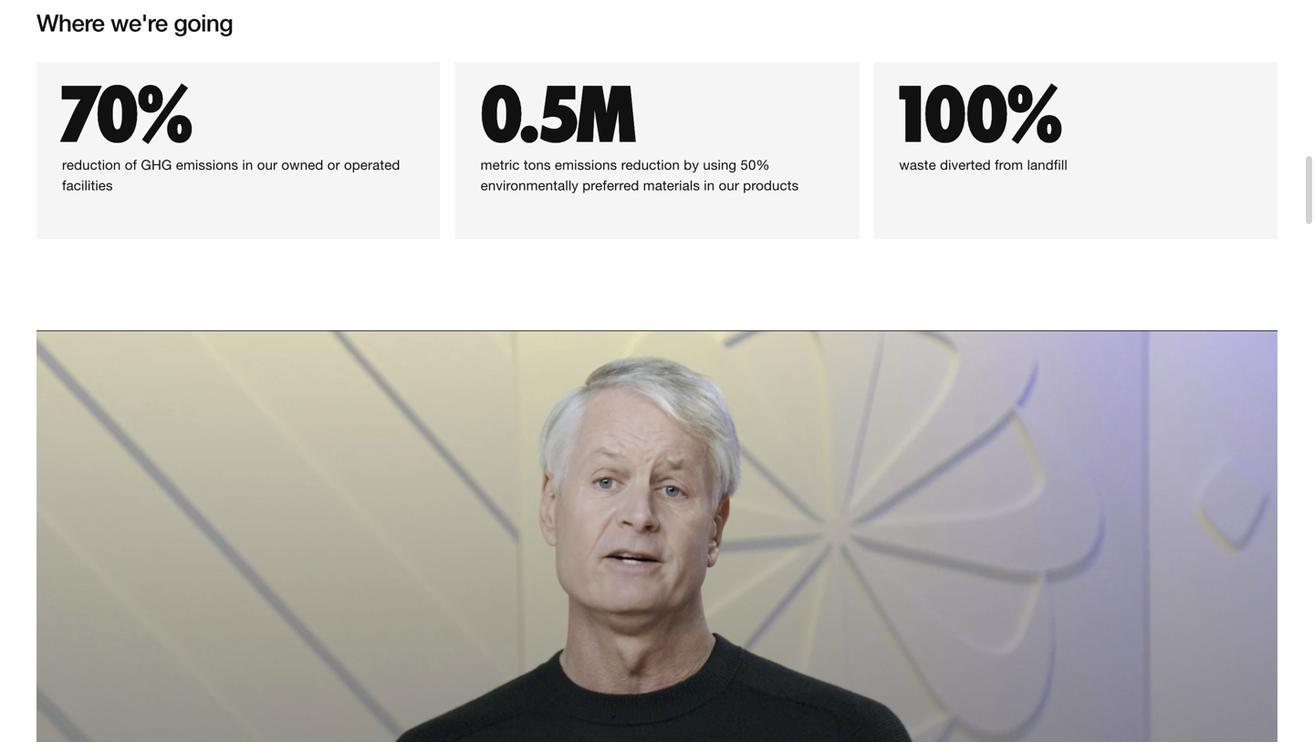 Task type: locate. For each thing, give the bounding box(es) containing it.
1 horizontal spatial emissions
[[555, 156, 617, 172]]

reduction
[[62, 156, 121, 172], [621, 156, 680, 172]]

reduction up materials
[[621, 156, 680, 172]]

1 reduction from the left
[[62, 156, 121, 172]]

emissions up preferred
[[555, 156, 617, 172]]

in down using
[[704, 177, 715, 193]]

in left owned
[[242, 156, 253, 172]]

0 horizontal spatial reduction
[[62, 156, 121, 172]]

in
[[242, 156, 253, 172], [704, 177, 715, 193]]

0.5m
[[481, 68, 635, 162]]

we're
[[111, 8, 168, 36]]

our
[[257, 156, 278, 172], [719, 177, 739, 193]]

diverted
[[940, 156, 991, 172]]

reduction inside 70% reduction of ghg emissions in our owned or operated facilities
[[62, 156, 121, 172]]

metric
[[481, 156, 520, 172]]

by
[[684, 156, 699, 172]]

1 vertical spatial our
[[719, 177, 739, 193]]

owned
[[282, 156, 324, 172]]

0 horizontal spatial our
[[257, 156, 278, 172]]

emissions inside 0.5m metric tons emissions reduction by using 50% environmentally preferred materials in our products
[[555, 156, 617, 172]]

our left owned
[[257, 156, 278, 172]]

1 emissions from the left
[[176, 156, 238, 172]]

emissions inside 70% reduction of ghg emissions in our owned or operated facilities
[[176, 156, 238, 172]]

emissions right ghg at the top left
[[176, 156, 238, 172]]

0 vertical spatial our
[[257, 156, 278, 172]]

materials
[[643, 177, 700, 193]]

1 horizontal spatial our
[[719, 177, 739, 193]]

1 horizontal spatial reduction
[[621, 156, 680, 172]]

operated
[[344, 156, 400, 172]]

emissions
[[176, 156, 238, 172], [555, 156, 617, 172]]

reduction up facilities
[[62, 156, 121, 172]]

0 horizontal spatial emissions
[[176, 156, 238, 172]]

reduction inside 0.5m metric tons emissions reduction by using 50% environmentally preferred materials in our products
[[621, 156, 680, 172]]

fy22 impact protectingtheplanet nike john donahoe edited script v4 102921dn01 poster image
[[37, 330, 1278, 742]]

0 vertical spatial in
[[242, 156, 253, 172]]

our down using
[[719, 177, 739, 193]]

2 emissions from the left
[[555, 156, 617, 172]]

products
[[743, 177, 799, 193]]

1 horizontal spatial in
[[704, 177, 715, 193]]

100%
[[899, 68, 1062, 162]]

0 horizontal spatial in
[[242, 156, 253, 172]]

our inside 70% reduction of ghg emissions in our owned or operated facilities
[[257, 156, 278, 172]]

2 reduction from the left
[[621, 156, 680, 172]]

1 vertical spatial in
[[704, 177, 715, 193]]

100% waste diverted from landfill
[[899, 68, 1068, 172]]



Task type: vqa. For each thing, say whether or not it's contained in the screenshot.


Task type: describe. For each thing, give the bounding box(es) containing it.
our inside 0.5m metric tons emissions reduction by using 50% environmentally preferred materials in our products
[[719, 177, 739, 193]]

going
[[174, 8, 233, 36]]

from
[[995, 156, 1023, 172]]

preferred
[[583, 177, 639, 193]]

70% reduction of ghg emissions in our owned or operated facilities
[[62, 68, 400, 193]]

using
[[703, 156, 737, 172]]

where
[[37, 8, 104, 36]]

of
[[125, 156, 137, 172]]

50%
[[741, 156, 770, 172]]

environmentally
[[481, 177, 579, 193]]

tons
[[524, 156, 551, 172]]

or
[[327, 156, 340, 172]]

in inside 0.5m metric tons emissions reduction by using 50% environmentally preferred materials in our products
[[704, 177, 715, 193]]

ghg
[[141, 156, 172, 172]]

where we're going
[[37, 8, 233, 36]]

landfill
[[1027, 156, 1068, 172]]

in inside 70% reduction of ghg emissions in our owned or operated facilities
[[242, 156, 253, 172]]

70%
[[62, 68, 192, 162]]

waste
[[899, 156, 936, 172]]

0.5m metric tons emissions reduction by using 50% environmentally preferred materials in our products
[[481, 68, 799, 193]]

facilities
[[62, 177, 113, 193]]



